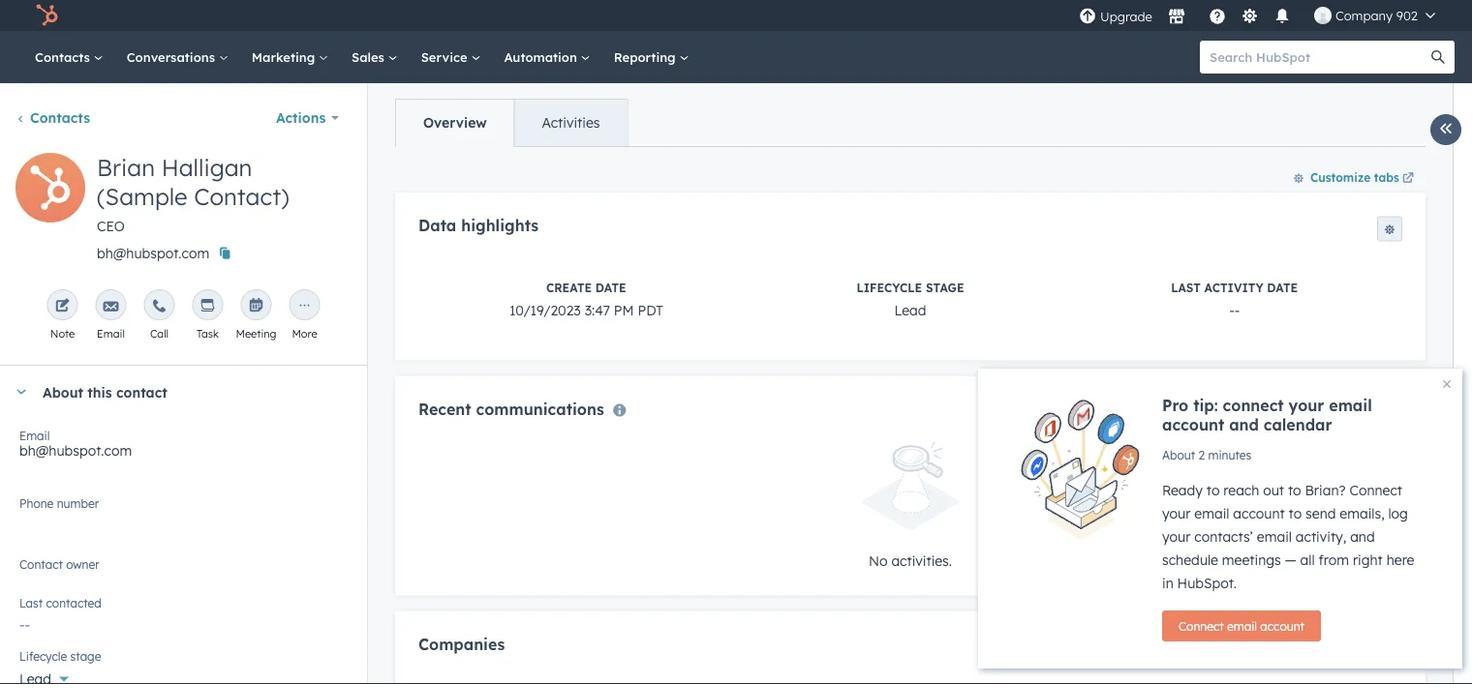Task type: describe. For each thing, give the bounding box(es) containing it.
data highlights
[[418, 216, 539, 235]]

menu containing company 902
[[1077, 0, 1449, 31]]

reporting
[[614, 49, 680, 65]]

recent communications
[[418, 399, 604, 419]]

from
[[1319, 552, 1349, 569]]

more image
[[297, 299, 312, 315]]

contact owner no owner
[[19, 557, 99, 582]]

about 2 minutes
[[1162, 448, 1252, 463]]

0 vertical spatial contacts link
[[23, 31, 115, 83]]

1 vertical spatial bh@hubspot.com
[[19, 443, 132, 460]]

in
[[1162, 575, 1174, 592]]

out
[[1263, 482, 1285, 499]]

no inside contact owner no owner
[[19, 565, 38, 582]]

company 902 button
[[1303, 0, 1447, 31]]

search button
[[1422, 41, 1455, 74]]

1 vertical spatial contacts link
[[15, 109, 90, 126]]

reporting link
[[602, 31, 701, 83]]

owner up "contacted"
[[66, 557, 99, 572]]

connect inside ready to reach out to brian? connect your email account to send emails, log your contacts' email activity, and schedule meetings — all from right here in hubspot.
[[1350, 482, 1403, 499]]

about for about 2 minutes
[[1162, 448, 1196, 463]]

help image
[[1209, 9, 1226, 26]]

automation link
[[492, 31, 602, 83]]

email up contacts'
[[1195, 506, 1230, 523]]

1 - from the left
[[1229, 302, 1235, 319]]

close image
[[1443, 381, 1451, 388]]

about this contact
[[43, 384, 167, 401]]

note
[[50, 327, 75, 341]]

last for last contacted
[[19, 596, 43, 611]]

marketing
[[252, 49, 319, 65]]

brian?
[[1305, 482, 1346, 499]]

2
[[1199, 448, 1205, 463]]

customize
[[1311, 170, 1371, 185]]

activities.
[[892, 553, 952, 570]]

and inside ready to reach out to brian? connect your email account to send emails, log your contacts' email activity, and schedule meetings — all from right here in hubspot.
[[1351, 529, 1375, 546]]

0 vertical spatial bh@hubspot.com
[[97, 245, 209, 262]]

owner up last contacted
[[42, 565, 81, 582]]

and inside pro tip: connect your email account and calendar
[[1229, 416, 1259, 435]]

overview
[[423, 114, 487, 131]]

reach
[[1224, 482, 1260, 499]]

note image
[[55, 299, 70, 315]]

email inside "connect email account" button
[[1227, 619, 1257, 634]]

stage
[[70, 650, 101, 664]]

companies
[[418, 635, 505, 654]]

contact)
[[194, 182, 289, 211]]

more
[[292, 327, 317, 341]]

pro
[[1162, 396, 1189, 416]]

—
[[1285, 552, 1297, 569]]

1 vertical spatial your
[[1162, 506, 1191, 523]]

10/19/2023
[[509, 302, 581, 319]]

contact
[[116, 384, 167, 401]]

task image
[[200, 299, 216, 315]]

upgrade image
[[1079, 8, 1097, 26]]

email for email bh@hubspot.com
[[19, 429, 50, 443]]

email bh@hubspot.com
[[19, 429, 132, 460]]

last contacted
[[19, 596, 102, 611]]

lead
[[895, 302, 927, 319]]

minutes
[[1208, 448, 1252, 463]]

2 vertical spatial your
[[1162, 529, 1191, 546]]

email for email
[[97, 327, 125, 341]]

service link
[[409, 31, 492, 83]]

connect
[[1223, 396, 1284, 416]]

navigation containing overview
[[395, 99, 628, 147]]

marketplaces image
[[1168, 9, 1186, 26]]

Last contacted text field
[[19, 607, 348, 638]]

recent
[[418, 399, 471, 419]]

marketplaces button
[[1157, 0, 1197, 31]]

activity
[[1205, 280, 1264, 295]]

contact
[[19, 557, 63, 572]]

task
[[197, 327, 219, 341]]

activity,
[[1296, 529, 1347, 546]]

sales link
[[340, 31, 409, 83]]

connect inside button
[[1179, 619, 1224, 634]]

edit button
[[15, 153, 85, 230]]

hubspot link
[[23, 4, 73, 27]]

number
[[57, 496, 99, 511]]

lifecycle for lifecycle stage lead
[[857, 280, 922, 295]]

ready to reach out to brian? connect your email account to send emails, log your contacts' email activity, and schedule meetings — all from right here in hubspot.
[[1162, 482, 1415, 592]]

no owner button
[[19, 554, 348, 586]]

automation
[[504, 49, 581, 65]]

actions
[[276, 109, 326, 126]]

hubspot image
[[35, 4, 58, 27]]

tabs
[[1374, 170, 1400, 185]]

stage
[[926, 280, 964, 295]]

connect email account
[[1179, 619, 1305, 634]]

help button
[[1201, 0, 1234, 31]]

overview button
[[396, 100, 514, 146]]

sales
[[352, 49, 388, 65]]

mateo roberts image
[[1314, 7, 1332, 24]]



Task type: vqa. For each thing, say whether or not it's contained in the screenshot.
Search HubSpot search box
yes



Task type: locate. For each thing, give the bounding box(es) containing it.
phone number
[[19, 496, 99, 511]]

email image
[[103, 299, 119, 315]]

-
[[1229, 302, 1235, 319], [1235, 302, 1240, 319]]

contacts down hubspot link
[[35, 49, 94, 65]]

all
[[1301, 552, 1315, 569]]

1 vertical spatial connect
[[1179, 619, 1224, 634]]

this
[[87, 384, 112, 401]]

no inside no activities. alert
[[869, 553, 888, 570]]

email
[[1329, 396, 1372, 416], [1195, 506, 1230, 523], [1257, 529, 1292, 546], [1227, 619, 1257, 634]]

no up last contacted
[[19, 565, 38, 582]]

(sample
[[97, 182, 187, 211]]

1 horizontal spatial date
[[1267, 280, 1298, 295]]

company 902
[[1336, 7, 1418, 23]]

conversations link
[[115, 31, 240, 83]]

1 vertical spatial last
[[19, 596, 43, 611]]

your
[[1289, 396, 1325, 416], [1162, 506, 1191, 523], [1162, 529, 1191, 546]]

lifecycle left the stage on the left bottom of the page
[[19, 650, 67, 664]]

Search HubSpot search field
[[1200, 41, 1438, 74]]

1 horizontal spatial last
[[1171, 280, 1201, 295]]

contacts up edit popup button
[[30, 109, 90, 126]]

date
[[596, 280, 626, 295], [1267, 280, 1298, 295]]

email inside email bh@hubspot.com
[[19, 429, 50, 443]]

3:47
[[585, 302, 610, 319]]

bh@hubspot.com
[[97, 245, 209, 262], [19, 443, 132, 460]]

marketing link
[[240, 31, 340, 83]]

upgrade
[[1100, 9, 1153, 25]]

hubspot.
[[1178, 575, 1237, 592]]

lifecycle
[[857, 280, 922, 295], [19, 650, 67, 664]]

last inside 'last activity date --'
[[1171, 280, 1201, 295]]

contacted
[[46, 596, 102, 611]]

owner
[[66, 557, 99, 572], [42, 565, 81, 582]]

contacts link down hubspot link
[[23, 31, 115, 83]]

1 date from the left
[[596, 280, 626, 295]]

account up 2
[[1162, 416, 1225, 435]]

0 horizontal spatial email
[[19, 429, 50, 443]]

email
[[97, 327, 125, 341], [19, 429, 50, 443]]

navigation
[[395, 99, 628, 147]]

last down contact
[[19, 596, 43, 611]]

actions button
[[263, 99, 352, 138]]

0 horizontal spatial lifecycle
[[19, 650, 67, 664]]

data
[[418, 216, 457, 235]]

1 horizontal spatial lifecycle
[[857, 280, 922, 295]]

meeting
[[236, 327, 277, 341]]

notifications image
[[1274, 9, 1291, 26]]

about this contact button
[[0, 366, 348, 418]]

account inside pro tip: connect your email account and calendar
[[1162, 416, 1225, 435]]

0 horizontal spatial last
[[19, 596, 43, 611]]

last activity date --
[[1171, 280, 1298, 319]]

account inside button
[[1261, 619, 1305, 634]]

2 - from the left
[[1235, 302, 1240, 319]]

account inside ready to reach out to brian? connect your email account to send emails, log your contacts' email activity, and schedule meetings — all from right here in hubspot.
[[1233, 506, 1285, 523]]

call
[[150, 327, 169, 341]]

here
[[1387, 552, 1415, 569]]

1 horizontal spatial and
[[1351, 529, 1375, 546]]

your inside pro tip: connect your email account and calendar
[[1289, 396, 1325, 416]]

to left reach
[[1207, 482, 1220, 499]]

and up minutes
[[1229, 416, 1259, 435]]

lifecycle up lead
[[857, 280, 922, 295]]

0 vertical spatial connect
[[1350, 482, 1403, 499]]

account
[[1162, 416, 1225, 435], [1233, 506, 1285, 523], [1261, 619, 1305, 634]]

0 horizontal spatial and
[[1229, 416, 1259, 435]]

date inside 'last activity date --'
[[1267, 280, 1298, 295]]

0 horizontal spatial date
[[596, 280, 626, 295]]

date inside create date 10/19/2023 3:47 pm pdt
[[596, 280, 626, 295]]

connect down hubspot.
[[1179, 619, 1224, 634]]

conversations
[[127, 49, 219, 65]]

2 vertical spatial account
[[1261, 619, 1305, 634]]

to
[[1207, 482, 1220, 499], [1288, 482, 1302, 499], [1289, 506, 1302, 523]]

1 horizontal spatial about
[[1162, 448, 1196, 463]]

connect email account button
[[1162, 611, 1321, 642]]

about
[[43, 384, 83, 401], [1162, 448, 1196, 463]]

lifecycle stage
[[19, 650, 101, 664]]

about inside dropdown button
[[43, 384, 83, 401]]

right
[[1353, 552, 1383, 569]]

0 vertical spatial about
[[43, 384, 83, 401]]

0 vertical spatial lifecycle
[[857, 280, 922, 295]]

date up pm
[[596, 280, 626, 295]]

emails,
[[1340, 506, 1385, 523]]

0 vertical spatial last
[[1171, 280, 1201, 295]]

bh@hubspot.com up number
[[19, 443, 132, 460]]

contacts'
[[1195, 529, 1253, 546]]

lifecycle inside lifecycle stage lead
[[857, 280, 922, 295]]

and
[[1229, 416, 1259, 435], [1351, 529, 1375, 546]]

activities button
[[514, 100, 627, 146]]

no activities. alert
[[418, 442, 1403, 573]]

about left this
[[43, 384, 83, 401]]

no activities.
[[869, 553, 952, 570]]

email down email image
[[97, 327, 125, 341]]

tip:
[[1194, 396, 1218, 416]]

meetings
[[1222, 552, 1281, 569]]

customize tabs
[[1311, 170, 1400, 185]]

1 vertical spatial account
[[1233, 506, 1285, 523]]

notifications button
[[1266, 0, 1299, 31]]

and down emails,
[[1351, 529, 1375, 546]]

your right connect
[[1289, 396, 1325, 416]]

customize tabs link
[[1284, 162, 1426, 193]]

create date 10/19/2023 3:47 pm pdt
[[509, 280, 663, 319]]

ceo
[[97, 218, 125, 235]]

phone
[[19, 496, 54, 511]]

0 vertical spatial and
[[1229, 416, 1259, 435]]

company
[[1336, 7, 1393, 23]]

search image
[[1432, 50, 1445, 64]]

halligan
[[161, 153, 252, 182]]

0 vertical spatial your
[[1289, 396, 1325, 416]]

settings image
[[1241, 8, 1259, 26]]

email down hubspot.
[[1227, 619, 1257, 634]]

1 horizontal spatial connect
[[1350, 482, 1403, 499]]

menu
[[1077, 0, 1449, 31]]

last for last activity date --
[[1171, 280, 1201, 295]]

about for about this contact
[[43, 384, 83, 401]]

lifecycle for lifecycle stage
[[19, 650, 67, 664]]

0 horizontal spatial connect
[[1179, 619, 1224, 634]]

contacts link up edit popup button
[[15, 109, 90, 126]]

0 vertical spatial contacts
[[35, 49, 94, 65]]

service
[[421, 49, 471, 65]]

0 vertical spatial email
[[97, 327, 125, 341]]

1 vertical spatial lifecycle
[[19, 650, 67, 664]]

activities
[[542, 114, 600, 131]]

calendar
[[1264, 416, 1332, 435]]

0 horizontal spatial about
[[43, 384, 83, 401]]

brian
[[97, 153, 155, 182]]

0 vertical spatial account
[[1162, 416, 1225, 435]]

1 vertical spatial email
[[19, 429, 50, 443]]

bh@hubspot.com down ceo
[[97, 245, 209, 262]]

last
[[1171, 280, 1201, 295], [19, 596, 43, 611]]

1 vertical spatial about
[[1162, 448, 1196, 463]]

your up schedule
[[1162, 529, 1191, 546]]

1 horizontal spatial no
[[869, 553, 888, 570]]

1 horizontal spatial email
[[97, 327, 125, 341]]

Phone number text field
[[19, 493, 348, 532]]

about left 2
[[1162, 448, 1196, 463]]

settings link
[[1238, 5, 1262, 26]]

0 horizontal spatial no
[[19, 565, 38, 582]]

brian halligan (sample contact) ceo
[[97, 153, 289, 235]]

no left activities.
[[869, 553, 888, 570]]

2 date from the left
[[1267, 280, 1298, 295]]

meeting image
[[248, 299, 264, 315]]

email up "—"
[[1257, 529, 1292, 546]]

902
[[1397, 7, 1418, 23]]

date right the activity on the top of the page
[[1267, 280, 1298, 295]]

to left send
[[1289, 506, 1302, 523]]

email down caret icon
[[19, 429, 50, 443]]

your down ready
[[1162, 506, 1191, 523]]

pro tip: connect your email account and calendar
[[1162, 396, 1372, 435]]

lifecycle stage lead
[[857, 280, 964, 319]]

communications
[[476, 399, 604, 419]]

schedule
[[1162, 552, 1219, 569]]

highlights
[[461, 216, 539, 235]]

1 vertical spatial contacts
[[30, 109, 90, 126]]

connect
[[1350, 482, 1403, 499], [1179, 619, 1224, 634]]

send
[[1306, 506, 1336, 523]]

account down out
[[1233, 506, 1285, 523]]

1 vertical spatial and
[[1351, 529, 1375, 546]]

log
[[1389, 506, 1408, 523]]

to right out
[[1288, 482, 1302, 499]]

pdt
[[638, 302, 663, 319]]

email up brian?
[[1329, 396, 1372, 416]]

ready
[[1162, 482, 1203, 499]]

account down "—"
[[1261, 619, 1305, 634]]

caret image
[[15, 390, 27, 395]]

call image
[[152, 299, 167, 315]]

email inside pro tip: connect your email account and calendar
[[1329, 396, 1372, 416]]

last left the activity on the top of the page
[[1171, 280, 1201, 295]]

create
[[546, 280, 592, 295]]

connect up emails,
[[1350, 482, 1403, 499]]



